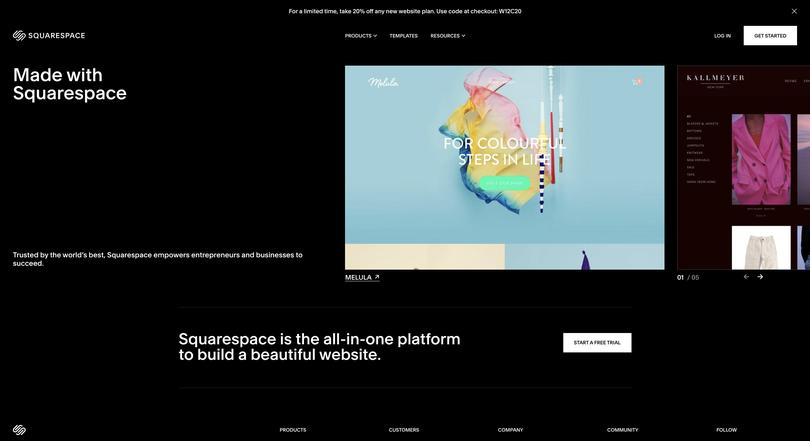Task type: vqa. For each thing, say whether or not it's contained in the screenshot.
the plan.
yes



Task type: locate. For each thing, give the bounding box(es) containing it.
2 horizontal spatial a
[[590, 340, 593, 346]]

1 horizontal spatial products
[[345, 33, 372, 39]]

empowers
[[154, 251, 190, 259]]

1 squarespace logo link from the top
[[13, 30, 170, 41]]

made
[[13, 64, 63, 86]]

code
[[448, 8, 463, 15]]

1 vertical spatial squarespace
[[107, 251, 152, 259]]

for
[[289, 8, 298, 15]]

a left "free"
[[590, 340, 593, 346]]

follow
[[717, 427, 737, 433]]

→ button
[[758, 272, 763, 281]]

get started link
[[744, 26, 797, 45]]

started
[[765, 33, 787, 39]]

1 vertical spatial squarespace logo image
[[13, 425, 26, 435]]

start a free trial
[[574, 340, 621, 346]]

in
[[726, 33, 731, 39]]

get started
[[755, 33, 787, 39]]

beautiful
[[251, 345, 316, 364]]

squarespace inside squarespace is the all‑in‑one platform to build a beautiful website.
[[179, 329, 276, 348]]

→ inside "melula →"
[[372, 272, 382, 281]]

community
[[607, 427, 639, 433]]

templates link
[[390, 23, 418, 49]]

0 vertical spatial products
[[345, 33, 372, 39]]

resources
[[431, 33, 460, 39]]

0 vertical spatial squarespace logo link
[[13, 30, 170, 41]]

the for world's
[[50, 251, 61, 259]]

1 vertical spatial the
[[296, 329, 320, 348]]

the right "by"
[[50, 251, 61, 259]]

build
[[197, 345, 235, 364]]

world's
[[63, 251, 87, 259]]

0 vertical spatial the
[[50, 251, 61, 259]]

products
[[345, 33, 372, 39], [280, 427, 306, 433]]

website
[[399, 8, 420, 15]]

log             in
[[715, 33, 731, 39]]

squarespace
[[13, 82, 127, 104], [107, 251, 152, 259], [179, 329, 276, 348]]

off
[[366, 8, 373, 15]]

1 horizontal spatial the
[[296, 329, 320, 348]]

2 vertical spatial squarespace
[[179, 329, 276, 348]]

1 horizontal spatial a
[[299, 8, 302, 15]]

squarespace logo link
[[13, 30, 170, 41], [13, 424, 280, 437]]

a
[[299, 8, 302, 15], [590, 340, 593, 346], [238, 345, 247, 364]]

0 horizontal spatial →
[[372, 272, 382, 281]]

/ 05
[[687, 274, 699, 281]]

/
[[687, 274, 690, 281]]

0 horizontal spatial the
[[50, 251, 61, 259]]

made with squarespace
[[13, 64, 127, 104]]

the inside squarespace is the all‑in‑one platform to build a beautiful website.
[[296, 329, 320, 348]]

squarespace logo image inside "link"
[[13, 425, 26, 435]]

0 horizontal spatial to
[[179, 345, 194, 364]]

to left build
[[179, 345, 194, 364]]

a right for
[[299, 8, 302, 15]]

products inside products button
[[345, 33, 372, 39]]

take
[[339, 8, 351, 15]]

0 vertical spatial to
[[296, 251, 303, 259]]

customers
[[389, 427, 419, 433]]

to
[[296, 251, 303, 259], [179, 345, 194, 364]]

the right is
[[296, 329, 320, 348]]

1 vertical spatial squarespace logo link
[[13, 424, 280, 437]]

0 horizontal spatial a
[[238, 345, 247, 364]]

to right businesses in the bottom of the page
[[296, 251, 303, 259]]

all‑in‑one
[[323, 329, 394, 348]]

trial
[[607, 340, 621, 346]]

0 vertical spatial squarespace logo image
[[13, 30, 85, 41]]

1 vertical spatial to
[[179, 345, 194, 364]]

squarespace inside trusted by the world's best, squarespace empowers entrepreneurs and businesses to succeed.
[[107, 251, 152, 259]]

businesses
[[256, 251, 294, 259]]

a for start
[[590, 340, 593, 346]]

2 squarespace logo image from the top
[[13, 425, 26, 435]]

log             in link
[[715, 33, 731, 39]]

→
[[372, 272, 382, 281], [758, 272, 763, 281]]

a right build
[[238, 345, 247, 364]]

trusted
[[13, 251, 39, 259]]

the
[[50, 251, 61, 259], [296, 329, 320, 348]]

to inside trusted by the world's best, squarespace empowers entrepreneurs and businesses to succeed.
[[296, 251, 303, 259]]

squarespace logo image
[[13, 30, 85, 41], [13, 425, 26, 435]]

a for for
[[299, 8, 302, 15]]

0 horizontal spatial products
[[280, 427, 306, 433]]

the inside trusted by the world's best, squarespace empowers entrepreneurs and businesses to succeed.
[[50, 251, 61, 259]]

05
[[692, 274, 699, 281]]

1 horizontal spatial to
[[296, 251, 303, 259]]

a inside squarespace is the all‑in‑one platform to build a beautiful website.
[[238, 345, 247, 364]]



Task type: describe. For each thing, give the bounding box(es) containing it.
video element
[[179, 0, 399, 19]]

templates
[[390, 33, 418, 39]]

start a free trial link
[[563, 333, 632, 353]]

with
[[66, 64, 103, 86]]

products button
[[345, 23, 377, 49]]

to inside squarespace is the all‑in‑one platform to build a beautiful website.
[[179, 345, 194, 364]]

20%
[[353, 8, 365, 15]]

time,
[[324, 8, 338, 15]]

free
[[594, 340, 606, 346]]

example site from customer kallmeyer. image
[[678, 66, 810, 270]]

checkout:
[[471, 8, 498, 15]]

by
[[40, 251, 48, 259]]

best,
[[89, 251, 106, 259]]

0 vertical spatial squarespace
[[13, 82, 127, 104]]

start
[[574, 340, 589, 346]]

is
[[280, 329, 292, 348]]

platform
[[398, 329, 461, 348]]

1 horizontal spatial →
[[758, 272, 763, 281]]

get
[[755, 33, 764, 39]]

succeed.
[[13, 259, 44, 268]]

1 vertical spatial products
[[280, 427, 306, 433]]

new
[[386, 8, 397, 15]]

for a limited time, take 20% off any new website plan. use code at checkout: w12c20
[[289, 8, 522, 15]]

2 squarespace logo link from the top
[[13, 424, 280, 437]]

01
[[677, 274, 684, 281]]

resources button
[[431, 23, 465, 49]]

any
[[375, 8, 384, 15]]

website.
[[319, 345, 381, 364]]

melula
[[345, 274, 372, 281]]

and
[[242, 251, 254, 259]]

the for all‑in‑one
[[296, 329, 320, 348]]

w12c20
[[499, 8, 522, 15]]

melula →
[[345, 272, 382, 281]]

trusted by the world's best, squarespace empowers entrepreneurs and businesses to succeed.
[[13, 251, 303, 268]]

made with squarespace main content
[[0, 0, 810, 388]]

limited
[[304, 8, 323, 15]]

1 squarespace logo image from the top
[[13, 30, 85, 41]]

log
[[715, 33, 725, 39]]

at
[[464, 8, 469, 15]]

squarespace is the all‑in‑one platform to build a beautiful website.
[[179, 329, 461, 364]]

example site from customer melula. image
[[345, 66, 665, 270]]

entrepreneurs
[[191, 251, 240, 259]]

plan.
[[422, 8, 435, 15]]

company
[[498, 427, 523, 433]]

use
[[436, 8, 447, 15]]



